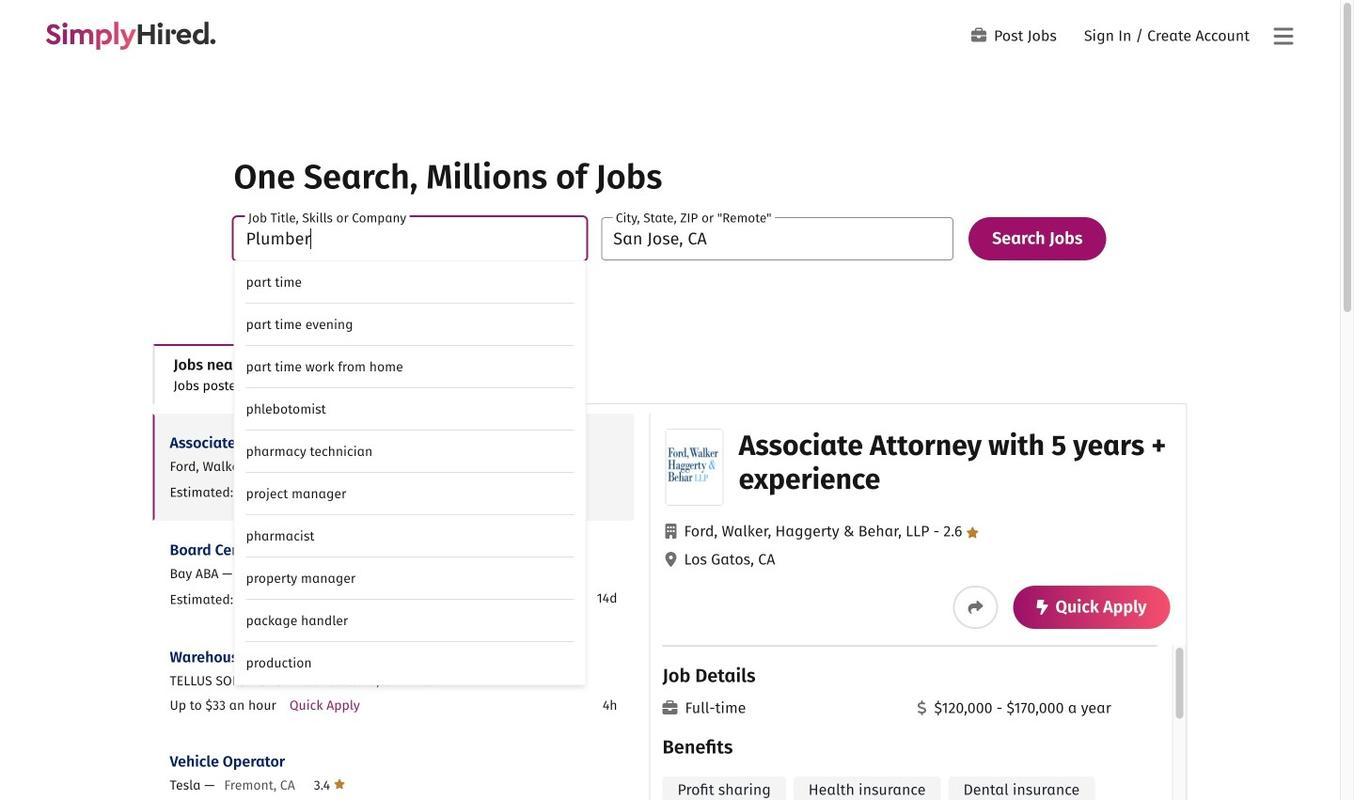 Task type: locate. For each thing, give the bounding box(es) containing it.
briefcase image
[[972, 28, 987, 43], [663, 701, 678, 716]]

0 vertical spatial briefcase image
[[972, 28, 987, 43]]

1 vertical spatial briefcase image
[[663, 701, 678, 716]]

bolt lightning image
[[1037, 600, 1048, 615]]

list
[[153, 414, 635, 801]]

10 option from the top
[[235, 643, 585, 685]]

3.4 out of 5 stars element
[[314, 777, 345, 793]]

star image
[[526, 458, 538, 473]]

location dot image
[[666, 552, 677, 567]]

share this job image
[[968, 600, 984, 615]]

4 option from the top
[[235, 389, 585, 431]]

0 horizontal spatial briefcase image
[[663, 701, 678, 716]]

0 horizontal spatial 2.6 out of 5 stars element
[[506, 458, 538, 475]]

star image
[[967, 527, 979, 539], [354, 565, 365, 580], [437, 672, 449, 687], [334, 777, 345, 792]]

simplyhired logo image
[[45, 22, 216, 50]]

2.6 out of 5 stars element
[[506, 458, 538, 475], [930, 523, 979, 540]]

list box
[[234, 261, 586, 686]]

star image for the '4.9 out of 5 stars' element
[[354, 565, 365, 580]]

1 horizontal spatial 2.6 out of 5 stars element
[[930, 523, 979, 540]]

star image for the 4.3 out of 5 stars element
[[437, 672, 449, 687]]

None text field
[[234, 217, 586, 261], [601, 217, 954, 261], [234, 217, 586, 261], [601, 217, 954, 261]]

None field
[[234, 217, 586, 686], [601, 217, 954, 261], [234, 217, 586, 686], [601, 217, 954, 261]]

2.6 out of 5 stars element inside associate attorney with 5 years + experience element
[[930, 523, 979, 540]]

1 vertical spatial 2.6 out of 5 stars element
[[930, 523, 979, 540]]

option
[[235, 262, 585, 304], [235, 304, 585, 346], [235, 346, 585, 389], [235, 389, 585, 431], [235, 431, 585, 473], [235, 473, 585, 516], [235, 516, 585, 558], [235, 558, 585, 600], [235, 600, 585, 643], [235, 643, 585, 685]]

0 vertical spatial 2.6 out of 5 stars element
[[506, 458, 538, 475]]



Task type: describe. For each thing, give the bounding box(es) containing it.
7 option from the top
[[235, 516, 585, 558]]

1 horizontal spatial briefcase image
[[972, 28, 987, 43]]

4.3 out of 5 stars element
[[417, 672, 449, 689]]

6 option from the top
[[235, 473, 585, 516]]

3 option from the top
[[235, 346, 585, 389]]

1 option from the top
[[235, 262, 585, 304]]

building image
[[666, 524, 677, 539]]

star image for 2.6 out of 5 stars element in the associate attorney with 5 years + experience element
[[967, 527, 979, 539]]

dollar sign image
[[918, 701, 927, 716]]

5 option from the top
[[235, 431, 585, 473]]

9 option from the top
[[235, 600, 585, 643]]

star image for 3.4 out of 5 stars element
[[334, 777, 345, 792]]

4.9 out of 5 stars element
[[334, 565, 365, 582]]

company logo for ford, walker, haggerty &amp; behar, llp image
[[666, 430, 723, 505]]

main menu image
[[1274, 25, 1294, 48]]

8 option from the top
[[235, 558, 585, 600]]

2 option from the top
[[235, 304, 585, 346]]

associate attorney with 5 years + experience element
[[650, 414, 1187, 801]]



Task type: vqa. For each thing, say whether or not it's contained in the screenshot.
the job salary disclaimer image to the bottom
no



